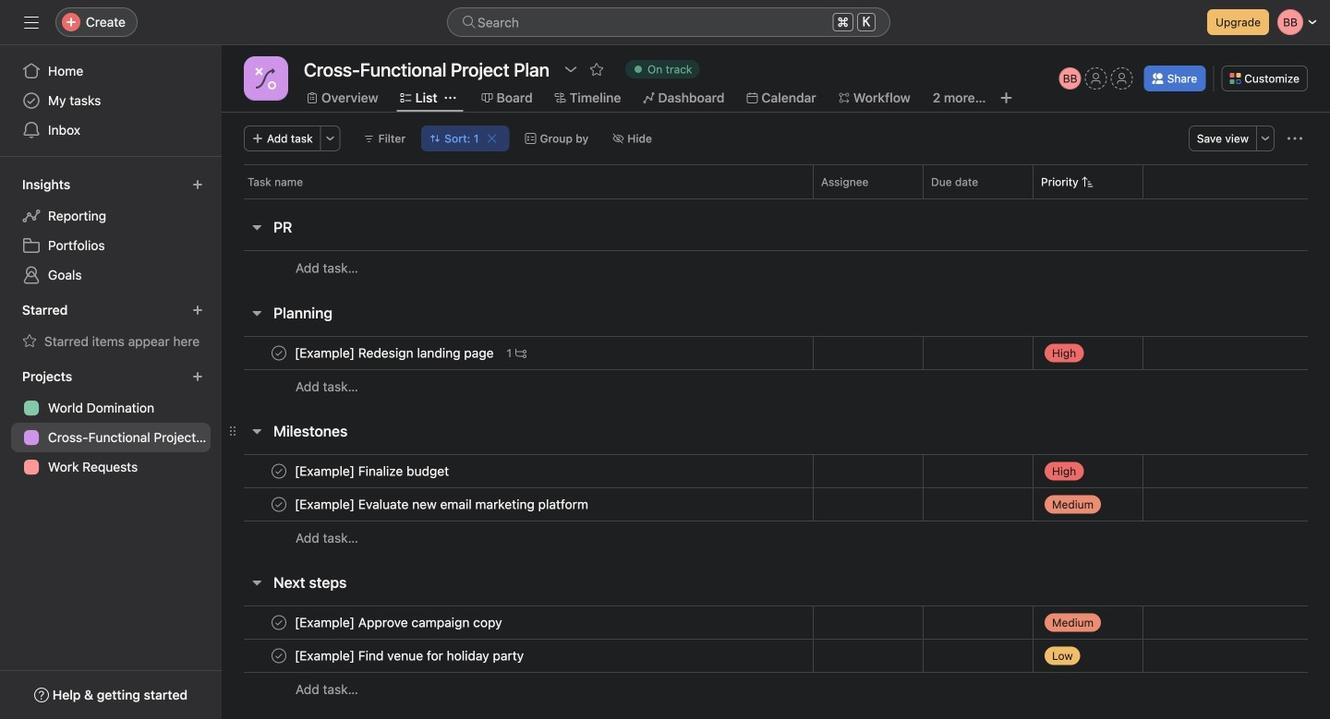 Task type: locate. For each thing, give the bounding box(es) containing it.
new project or portfolio image
[[192, 371, 203, 383]]

global element
[[0, 45, 222, 156]]

1 task name text field from the top
[[291, 614, 508, 633]]

task name text field for mark complete checkbox
[[291, 496, 594, 514]]

3 mark complete image from the top
[[268, 494, 290, 516]]

row
[[222, 164, 1331, 199], [244, 198, 1308, 200], [222, 250, 1331, 286], [222, 336, 1331, 371], [222, 370, 1331, 404], [222, 455, 1331, 489], [222, 488, 1331, 522], [222, 521, 1331, 555], [222, 606, 1331, 640], [222, 639, 1331, 674], [222, 673, 1331, 707]]

2 vertical spatial collapse task list for this group image
[[249, 576, 264, 590]]

collapse task list for this group image
[[249, 306, 264, 321], [249, 424, 264, 439], [249, 576, 264, 590]]

Task name text field
[[291, 614, 508, 633], [291, 647, 530, 666]]

mark complete checkbox inside [example] redesign landing page cell
[[268, 342, 290, 365]]

4 mark complete checkbox from the top
[[268, 645, 290, 668]]

manage project members image
[[1060, 67, 1082, 90]]

collapse task list for this group image for header next steps tree grid
[[249, 576, 264, 590]]

task name text field inside [example] redesign landing page cell
[[291, 344, 499, 363]]

1 mark complete checkbox from the top
[[268, 342, 290, 365]]

more options image
[[1260, 133, 1271, 144]]

None text field
[[299, 53, 554, 86]]

4 mark complete image from the top
[[268, 612, 290, 634]]

line_and_symbols image
[[255, 67, 277, 90]]

1 vertical spatial collapse task list for this group image
[[249, 424, 264, 439]]

collapse task list for this group image
[[249, 220, 264, 235]]

mark complete image inside [example] finalize budget cell
[[268, 461, 290, 483]]

3 mark complete checkbox from the top
[[268, 612, 290, 634]]

task name text field inside [example] evaluate new email marketing platform cell
[[291, 496, 594, 514]]

mark complete checkbox inside [example] finalize budget cell
[[268, 461, 290, 483]]

1 vertical spatial task name text field
[[291, 462, 455, 481]]

Mark complete checkbox
[[268, 494, 290, 516]]

0 vertical spatial task name text field
[[291, 344, 499, 363]]

2 vertical spatial task name text field
[[291, 496, 594, 514]]

mark complete image
[[268, 342, 290, 365], [268, 461, 290, 483], [268, 494, 290, 516], [268, 612, 290, 634], [268, 645, 290, 668]]

5 mark complete image from the top
[[268, 645, 290, 668]]

add tab image
[[999, 91, 1014, 105]]

task name text field inside [example] finalize budget cell
[[291, 462, 455, 481]]

more actions image
[[1288, 131, 1303, 146], [325, 133, 336, 144]]

starred element
[[0, 294, 222, 360]]

2 collapse task list for this group image from the top
[[249, 424, 264, 439]]

3 task name text field from the top
[[291, 496, 594, 514]]

mark complete image inside [example] redesign landing page cell
[[268, 342, 290, 365]]

mark complete image for mark complete checkbox
[[268, 494, 290, 516]]

1 vertical spatial task name text field
[[291, 647, 530, 666]]

1 mark complete image from the top
[[268, 342, 290, 365]]

mark complete image inside [example] find venue for holiday party cell
[[268, 645, 290, 668]]

0 vertical spatial task name text field
[[291, 614, 508, 633]]

mark complete image for mark complete option in the [example] find venue for holiday party cell
[[268, 645, 290, 668]]

task name text field inside [example] find venue for holiday party cell
[[291, 647, 530, 666]]

mark complete image for mark complete option in the [example] approve campaign copy cell
[[268, 612, 290, 634]]

mark complete image inside [example] evaluate new email marketing platform cell
[[268, 494, 290, 516]]

clear image
[[486, 133, 498, 144]]

mark complete image inside [example] approve campaign copy cell
[[268, 612, 290, 634]]

mark complete checkbox for header next steps tree grid
[[268, 612, 290, 634]]

1 task name text field from the top
[[291, 344, 499, 363]]

add to starred image
[[590, 62, 604, 77]]

0 vertical spatial collapse task list for this group image
[[249, 306, 264, 321]]

Mark complete checkbox
[[268, 342, 290, 365], [268, 461, 290, 483], [268, 612, 290, 634], [268, 645, 290, 668]]

None field
[[447, 7, 891, 37]]

mark complete checkbox inside [example] approve campaign copy cell
[[268, 612, 290, 634]]

task name text field for mark complete option in the [example] find venue for holiday party cell
[[291, 647, 530, 666]]

1 collapse task list for this group image from the top
[[249, 306, 264, 321]]

Task name text field
[[291, 344, 499, 363], [291, 462, 455, 481], [291, 496, 594, 514]]

2 task name text field from the top
[[291, 462, 455, 481]]

2 mark complete checkbox from the top
[[268, 461, 290, 483]]

mark complete checkbox for header planning tree grid
[[268, 342, 290, 365]]

header next steps tree grid
[[222, 606, 1331, 707]]

mark complete checkbox for 'header milestones' tree grid
[[268, 461, 290, 483]]

task name text field inside [example] approve campaign copy cell
[[291, 614, 508, 633]]

2 task name text field from the top
[[291, 647, 530, 666]]

header planning tree grid
[[222, 336, 1331, 404]]

3 collapse task list for this group image from the top
[[249, 576, 264, 590]]

2 mark complete image from the top
[[268, 461, 290, 483]]



Task type: describe. For each thing, give the bounding box(es) containing it.
Search tasks, projects, and more text field
[[447, 7, 891, 37]]

[example] evaluate new email marketing platform cell
[[222, 488, 813, 522]]

new insights image
[[192, 179, 203, 190]]

header milestones tree grid
[[222, 455, 1331, 555]]

1 horizontal spatial more actions image
[[1288, 131, 1303, 146]]

mark complete checkbox inside [example] find venue for holiday party cell
[[268, 645, 290, 668]]

projects element
[[0, 360, 222, 486]]

[example] redesign landing page cell
[[222, 336, 813, 371]]

mark complete image for mark complete option inside [example] redesign landing page cell
[[268, 342, 290, 365]]

[example] finalize budget cell
[[222, 455, 813, 489]]

[example] approve campaign copy cell
[[222, 606, 813, 640]]

mark complete image for mark complete option inside the [example] finalize budget cell
[[268, 461, 290, 483]]

task name text field for mark complete option in the [example] approve campaign copy cell
[[291, 614, 508, 633]]

1 subtask image
[[516, 348, 527, 359]]

[example] find venue for holiday party cell
[[222, 639, 813, 674]]

task name text field for mark complete option inside [example] redesign landing page cell
[[291, 344, 499, 363]]

show options image
[[564, 62, 578, 77]]

0 horizontal spatial more actions image
[[325, 133, 336, 144]]

insights element
[[0, 168, 222, 294]]

hide sidebar image
[[24, 15, 39, 30]]

collapse task list for this group image for header planning tree grid
[[249, 306, 264, 321]]

tab actions image
[[445, 92, 456, 103]]

task name text field for mark complete option inside the [example] finalize budget cell
[[291, 462, 455, 481]]

add items to starred image
[[192, 305, 203, 316]]



Task type: vqa. For each thing, say whether or not it's contained in the screenshot.
Task name text box within the "[example] finalize budget" cell Mark complete option
yes



